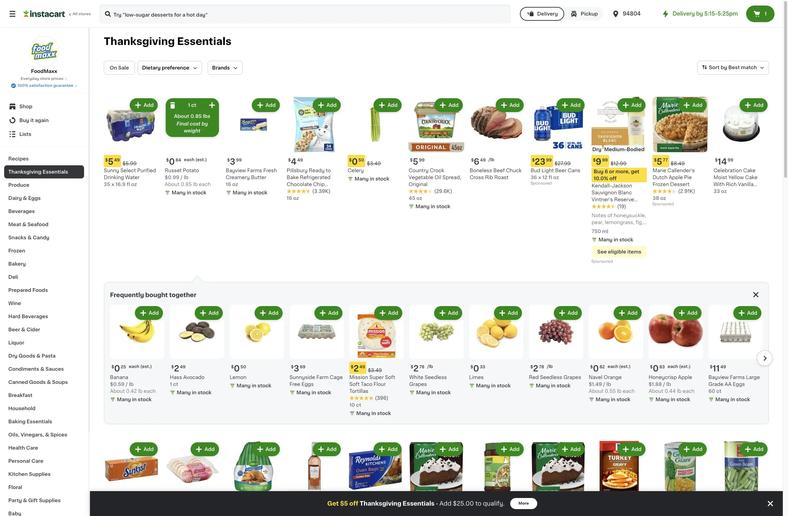 Task type: describe. For each thing, give the bounding box(es) containing it.
many down the creamery
[[233, 190, 247, 195]]

$ inside $ 5
[[105, 503, 108, 507]]

(est.) inside $0.82 each (estimated) element
[[619, 365, 631, 369]]

oz right 45 on the top of page
[[417, 196, 422, 201]]

sauvignon
[[592, 190, 617, 195]]

prepared foods
[[8, 288, 48, 293]]

candy
[[33, 235, 49, 240]]

16 inside product group
[[287, 196, 292, 201]]

$3.49 for 2
[[368, 368, 382, 373]]

100% satisfaction guarantee button
[[11, 82, 77, 89]]

Search field
[[100, 5, 510, 23]]

wine inside kendall-jackson sauvignon blanc vintner's reserve white wine
[[607, 204, 619, 209]]

/ for $1.88
[[663, 382, 665, 387]]

35
[[104, 182, 110, 187]]

$ inside $ 4 49
[[288, 158, 291, 162]]

off inside the get $5 off thanksgiving essentials • add $25.00 to qualify.
[[349, 501, 358, 507]]

foodmaxx logo image
[[29, 36, 59, 66]]

drinking
[[104, 175, 124, 180]]

add inside the get $5 off thanksgiving essentials • add $25.00 to qualify.
[[440, 501, 452, 507]]

many in stock down sunnyside farm cage free eggs
[[297, 390, 331, 395]]

5 for $5.99 original price: $7.99 element
[[474, 502, 479, 510]]

ml
[[602, 229, 608, 234]]

bud light beer cans 36 x 12 fl oz
[[531, 168, 580, 180]]

large
[[746, 375, 760, 380]]

russet potato $0.99 / lb about 0.85 lb each
[[165, 168, 211, 187]]

by inside 'about 0.85 lbs final cost by weight'
[[202, 121, 208, 126]]

/ for $1.49
[[603, 382, 605, 387]]

$ inside $ 23 99
[[532, 158, 535, 162]]

$ inside $ 0 84 each (est.)
[[166, 158, 169, 162]]

77 for the left the $5.77 original price: $8.49 element
[[419, 503, 424, 507]]

grade
[[709, 382, 724, 387]]

bake
[[287, 175, 299, 180]]

many down ml
[[599, 237, 613, 242]]

0.55
[[605, 389, 616, 394]]

bayview for 3
[[226, 168, 246, 173]]

bakery link
[[4, 257, 84, 271]]

brands button
[[208, 61, 243, 75]]

many down 45 oz at the right top of page
[[416, 204, 430, 209]]

water
[[125, 175, 140, 180]]

$ inside $ 2 78
[[530, 365, 533, 369]]

farms for 11
[[730, 375, 745, 380]]

many in stock down (396)
[[356, 411, 391, 416]]

0 left '82'
[[593, 365, 599, 373]]

$2.49 original price: $2.99 element
[[348, 500, 403, 512]]

many down lemon
[[237, 383, 251, 388]]

49 up hass
[[180, 365, 186, 369]]

0 up the celery
[[352, 158, 358, 166]]

1 horizontal spatial bodied
[[627, 147, 645, 152]]

$4.99 element
[[287, 499, 342, 512]]

(29.6k)
[[434, 189, 452, 194]]

0.44
[[665, 389, 676, 394]]

$ inside $ 3 69
[[291, 365, 294, 369]]

10 ct
[[349, 403, 361, 408]]

essentials up brands
[[177, 36, 231, 46]]

snacks & candy link
[[4, 231, 84, 244]]

each up "orange"
[[608, 365, 618, 369]]

ct left increment quantity of russet potato icon
[[191, 103, 196, 108]]

lbs
[[203, 114, 210, 119]]

kendall-
[[592, 183, 612, 188]]

many down limes
[[476, 383, 490, 388]]

final
[[177, 121, 189, 126]]

about for navel
[[589, 389, 604, 394]]

about inside 'about 0.85 lbs final cost by weight'
[[174, 114, 189, 119]]

many down aa
[[716, 397, 730, 402]]

$0.82 each (estimated) element
[[589, 362, 643, 374]]

& left soups
[[47, 380, 51, 385]]

$ inside $ 14 99
[[715, 158, 718, 162]]

2 horizontal spatial /lb
[[547, 365, 553, 369]]

49 inside $ 4 49
[[297, 158, 303, 162]]

on
[[110, 65, 117, 70]]

$ 2 49 for $3.49
[[351, 365, 365, 373]]

many in stock down red seedless grapes
[[536, 383, 571, 388]]

eggs inside sunnyside farm cage free eggs
[[302, 382, 314, 387]]

50 inside item carousel region
[[240, 365, 246, 369]]

x inside $ 5 49 $5.99 sunny select purified drinking water 35 x 16.9 fl oz
[[111, 182, 114, 187]]

(est.) inside $ 0 25 each (est.)
[[140, 365, 152, 369]]

(est.) inside $ 0 84 each (est.)
[[196, 158, 207, 162]]

$ 9 99
[[593, 158, 608, 166]]

& for cider
[[21, 327, 25, 332]]

5 for middle the $5.77 original price: $8.49 element
[[535, 502, 540, 510]]

floral link
[[4, 481, 84, 494]]

94804 button
[[612, 4, 653, 24]]

fl inside $ 5 49 $5.99 sunny select purified drinking water 35 x 16.9 fl oz
[[127, 182, 130, 187]]

fresh
[[263, 168, 277, 173]]

$ inside $ 9 99
[[593, 158, 596, 162]]

6 for buy
[[605, 169, 608, 174]]

each inside $ 0 25 each (est.)
[[129, 365, 139, 369]]

by for sort
[[721, 65, 727, 70]]

buttrcreme
[[714, 189, 741, 194]]

& left spices
[[45, 433, 49, 437]]

& for eggs
[[23, 196, 27, 201]]

sponsored badge image for 23
[[531, 182, 552, 186]]

45
[[409, 196, 415, 201]]

$6.49 per pound element
[[470, 155, 525, 167]]

0 left the 84
[[169, 158, 175, 166]]

each inside $ 0 84 each (est.)
[[184, 158, 195, 162]]

3 for $ 3 69
[[294, 365, 299, 373]]

banana $0.59 / lb about 0.42 lb each
[[110, 375, 156, 394]]

apple inside marie callender's dutch apple pie frozen dessert
[[669, 175, 683, 180]]

yellow
[[729, 175, 744, 180]]

beer inside "link"
[[8, 327, 20, 332]]

callender's
[[668, 168, 695, 173]]

1 vertical spatial thanksgiving
[[8, 170, 41, 174]]

floral
[[8, 485, 22, 490]]

$ 0 50 inside $0.50 original price: $3.49 element
[[349, 158, 364, 166]]

hass avocado 1 ct
[[170, 375, 205, 387]]

pickup button
[[564, 7, 604, 21]]

essentials inside the get $5 off thanksgiving essentials • add $25.00 to qualify.
[[403, 501, 435, 507]]

product group containing 11
[[709, 305, 763, 405]]

78 for $ 2 78 /lb
[[419, 365, 425, 369]]

each inside banana $0.59 / lb about 0.42 lb each
[[144, 389, 156, 394]]

100%
[[18, 84, 28, 88]]

77 for middle the $5.77 original price: $8.49 element
[[541, 503, 546, 507]]

$2.78 per pound element for white
[[409, 362, 464, 374]]

cost
[[190, 121, 200, 126]]

each inside navel orange $1.49 / lb about 0.55 lb each
[[623, 389, 635, 394]]

& for gift
[[23, 498, 27, 503]]

deli
[[8, 275, 18, 280]]

dough
[[305, 189, 321, 194]]

& for sauces
[[40, 367, 44, 372]]

many down the 10 ct
[[356, 411, 370, 416]]

lists
[[19, 132, 31, 137]]

78 for $ 2 78
[[539, 365, 544, 369]]

many in stock down lemon
[[237, 383, 271, 388]]

fl inside bud light beer cans 36 x 12 fl oz
[[549, 175, 552, 180]]

$ inside $ 0 25 each (est.)
[[111, 365, 114, 369]]

36
[[531, 175, 537, 180]]

dry for dry goods & pasta
[[8, 354, 17, 358]]

many in stock down limes
[[476, 383, 511, 388]]

sauces
[[45, 367, 64, 372]]

84
[[175, 158, 181, 162]]

5 for the $5.77 original price: $8.49 element to the right
[[657, 158, 662, 166]]

77 for the $5.77 original price: $8.49 element to the right
[[663, 158, 668, 162]]

buy it again link
[[4, 113, 84, 127]]

light-bodied
[[287, 492, 320, 496]]

personal care
[[8, 459, 43, 464]]

many in stock down 0.55
[[596, 397, 631, 402]]

personal
[[8, 459, 30, 464]]

many down 0.44
[[656, 397, 670, 402]]

49 up mission
[[360, 365, 365, 369]]

99 left $7.99
[[480, 503, 486, 507]]

0 horizontal spatial eggs
[[28, 196, 41, 201]]

& for seafood
[[22, 222, 26, 227]]

bud
[[531, 168, 541, 173]]

49 inside $ 11 49
[[721, 365, 726, 369]]

lemon
[[230, 375, 246, 380]]

33 oz
[[714, 189, 727, 194]]

$ inside $ 3 99
[[227, 158, 230, 162]]

meat & seafood
[[8, 222, 48, 227]]

about inside banana $0.59 / lb about 0.42 lb each
[[110, 389, 125, 394]]

1 vertical spatial cake
[[745, 175, 758, 180]]

section inside thanksgiving essentials main content
[[100, 276, 773, 425]]

each (est.) for $ 0 83
[[668, 365, 691, 369]]

5:25pm
[[718, 11, 738, 16]]

$ inside $ 5 49 $5.99 sunny select purified drinking water 35 x 16.9 fl oz
[[105, 158, 108, 162]]

dry for dry medium-bodied
[[592, 147, 602, 152]]

buy it again
[[19, 118, 49, 123]]

0 vertical spatial $ 5 99
[[410, 158, 425, 166]]

farms for 3
[[247, 168, 262, 173]]

1 vertical spatial soft
[[349, 382, 360, 387]]

vegetable
[[409, 175, 433, 180]]

foodmaxx link
[[29, 36, 59, 75]]

essentials up oils, vinegars, & spices
[[27, 419, 52, 424]]

$ inside $ 0 33
[[471, 365, 473, 369]]

1 horizontal spatial soft
[[385, 375, 395, 380]]

reserve
[[614, 197, 634, 202]]

thanksgiving essentials inside thanksgiving essentials main content
[[104, 36, 231, 46]]

by for delivery
[[696, 11, 703, 16]]

navel orange $1.49 / lb about 0.55 lb each
[[589, 375, 635, 394]]

0 left 83
[[653, 365, 659, 373]]

$ 5 99 inside $5.99 original price: $7.99 element
[[471, 502, 486, 510]]

1 horizontal spatial sponsored badge image
[[592, 260, 613, 264]]

preference
[[162, 65, 189, 70]]

treatment tracker modal dialog
[[90, 491, 783, 516]]

about for honeycrisp
[[649, 389, 664, 394]]

(est.) inside $0.83 each (estimated) element
[[679, 365, 691, 369]]

$ 5 77 for middle the $5.77 original price: $8.49 element
[[532, 502, 546, 510]]

16 inside bayview farms fresh creamery butter 16 oz
[[226, 182, 231, 187]]

original
[[409, 182, 428, 187]]

each inside russet potato $0.99 / lb about 0.85 lb each
[[199, 182, 211, 187]]

mission super soft soft taco flour tortillas
[[349, 375, 395, 394]]

many in stock down 0.42
[[117, 397, 152, 402]]

dry goods & pasta link
[[4, 349, 84, 363]]

2 for $2.49 original price: $3.49 element
[[354, 365, 359, 373]]

item carousel region
[[100, 302, 773, 421]]

$0.25 each (estimated) element
[[110, 362, 164, 374]]

sunny
[[104, 168, 119, 173]]

goods for canned
[[29, 380, 46, 385]]

thanksgiving essentials inside thanksgiving essentials link
[[8, 170, 68, 174]]

pasta
[[42, 354, 56, 358]]

0 up limes
[[473, 365, 479, 373]]

many down red
[[536, 383, 550, 388]]

$0.50 original price: $3.49 element
[[348, 155, 403, 167]]

$27.99
[[555, 161, 571, 166]]

$2.99
[[366, 506, 380, 511]]

$ 0 50 inside item carousel region
[[231, 365, 246, 373]]

many in stock down 0.44
[[656, 397, 690, 402]]

94804
[[623, 11, 641, 16]]

each right 83
[[668, 365, 678, 369]]

99 inside $ 3 99
[[236, 158, 242, 162]]

sunnyside
[[290, 375, 315, 380]]

$23.99 original price: $27.99 element
[[531, 155, 586, 167]]

oz inside bayview farms fresh creamery butter 16 oz
[[232, 182, 238, 187]]

many down free
[[297, 390, 310, 395]]

2 up hass
[[174, 365, 179, 373]]

$ 4 49
[[288, 158, 303, 166]]

beef
[[493, 168, 505, 173]]

$ inside $ 6 49 /lb
[[471, 158, 474, 162]]

frozen inside marie callender's dutch apple pie frozen dessert
[[653, 182, 669, 187]]

0 up lemon
[[234, 365, 240, 373]]

celebration
[[714, 168, 742, 173]]

rib
[[485, 175, 493, 180]]

beverages link
[[4, 205, 84, 218]]

$5.99 original price: $7.99 element
[[470, 500, 525, 512]]

purified
[[137, 168, 156, 173]]

celery
[[348, 168, 364, 173]]

$5.49 original price: $5.99 element
[[104, 155, 159, 167]]

many down hass avocado 1 ct
[[177, 390, 191, 395]]

6 for $
[[474, 158, 480, 166]]

thanksgiving inside the get $5 off thanksgiving essentials • add $25.00 to qualify.
[[360, 501, 401, 507]]

delivery for delivery
[[537, 11, 558, 16]]

vanilla
[[738, 182, 754, 187]]

sunnyside farm cage free eggs
[[290, 375, 343, 387]]

each (est.) for $ 0 82
[[608, 365, 631, 369]]

oz down cookie
[[293, 196, 299, 201]]

sort
[[709, 65, 720, 70]]

$ 11 49
[[710, 365, 726, 373]]

dry medium-bodied
[[592, 147, 645, 152]]

sale
[[118, 65, 129, 70]]

many down 0.55
[[596, 397, 610, 402]]

many in stock down 'white seedless grapes'
[[416, 390, 451, 395]]

$ 23 99
[[532, 158, 552, 166]]

household
[[8, 406, 35, 411]]

ready
[[309, 168, 325, 173]]

baking
[[8, 419, 25, 424]]

canned goods & soups link
[[4, 376, 84, 389]]



Task type: vqa. For each thing, say whether or not it's contained in the screenshot.
apple within the honeycrisp apple $1.88 / lb about 0.44 lb each
yes



Task type: locate. For each thing, give the bounding box(es) containing it.
0 vertical spatial wine
[[607, 204, 619, 209]]

1 vertical spatial farms
[[730, 375, 745, 380]]

buy
[[19, 118, 29, 123], [594, 169, 604, 174]]

1 vertical spatial buy
[[594, 169, 604, 174]]

0.85
[[190, 114, 202, 119], [181, 182, 192, 187]]

many in stock down russet potato $0.99 / lb about 0.85 lb each
[[172, 190, 206, 195]]

1 vertical spatial 16
[[287, 196, 292, 201]]

0 vertical spatial bayview
[[226, 168, 246, 173]]

1 vertical spatial 3
[[294, 365, 299, 373]]

seedless inside 'white seedless grapes'
[[425, 375, 447, 380]]

0.85 inside russet potato $0.99 / lb about 0.85 lb each
[[181, 182, 192, 187]]

/lb for 6
[[489, 158, 494, 162]]

77 right more button
[[541, 503, 546, 507]]

increment quantity of russet potato image
[[208, 101, 216, 109]]

ct right 60
[[717, 389, 722, 394]]

$ inside $ 11 49
[[710, 365, 713, 369]]

see eligible items
[[597, 250, 642, 254]]

2 up mission
[[354, 365, 359, 373]]

supplies down personal care link at the left bottom
[[29, 472, 51, 477]]

1 horizontal spatial dry
[[592, 147, 602, 152]]

wine down vintner's
[[607, 204, 619, 209]]

grapes for white seedless grapes
[[409, 382, 427, 387]]

0 vertical spatial farms
[[247, 168, 262, 173]]

0 horizontal spatial $5.77 original price: $8.49 element
[[409, 499, 464, 512]]

0 horizontal spatial 78
[[419, 365, 425, 369]]

1 horizontal spatial $5.77 original price: $8.49 element
[[531, 499, 586, 512]]

sponsored badge image
[[531, 182, 552, 186], [653, 202, 674, 206], [592, 260, 613, 264]]

to right $25.00
[[475, 501, 482, 507]]

78
[[419, 365, 425, 369], [539, 365, 544, 369]]

red
[[529, 375, 539, 380]]

dietary
[[142, 65, 161, 70]]

$ inside "$ 2 78 /lb"
[[411, 365, 413, 369]]

1 vertical spatial beverages
[[22, 314, 48, 319]]

guarantee
[[53, 84, 73, 88]]

/ down honeycrisp on the right bottom of the page
[[663, 382, 665, 387]]

eggs down "sunnyside"
[[302, 382, 314, 387]]

bayview inside 'bayview farms large grade aa eggs 60 ct'
[[709, 375, 729, 380]]

$ inside $ 0 82
[[590, 365, 593, 369]]

dutch
[[653, 175, 668, 180]]

$ 14 99
[[715, 158, 734, 166]]

shop link
[[4, 100, 84, 113]]

78 inside $ 2 78
[[539, 365, 544, 369]]

see
[[597, 250, 607, 254]]

2 78 from the left
[[539, 365, 544, 369]]

product group containing 6
[[470, 97, 525, 181]]

& left candy
[[28, 235, 32, 240]]

$ 0 50 up the celery
[[349, 158, 364, 166]]

supplies inside kitchen supplies link
[[29, 472, 51, 477]]

$ 2 49 inside $2.49 original price: $2.99 element
[[349, 502, 364, 510]]

stock
[[376, 177, 389, 181], [193, 190, 206, 195], [254, 190, 267, 195], [437, 204, 450, 209], [619, 237, 633, 242], [257, 383, 271, 388], [497, 383, 511, 388], [557, 383, 571, 388], [198, 390, 212, 395], [317, 390, 331, 395], [437, 390, 451, 395], [138, 397, 152, 402], [617, 397, 631, 402], [677, 397, 690, 402], [736, 397, 750, 402], [377, 411, 391, 416]]

get
[[631, 169, 640, 174]]

1 horizontal spatial /lb
[[489, 158, 494, 162]]

product group containing 4
[[287, 97, 342, 202]]

snacks
[[8, 235, 26, 240]]

each (est.) inside $0.83 each (estimated) element
[[668, 365, 691, 369]]

$ 5 77 for the $5.77 original price: $8.49 element to the right
[[654, 158, 668, 166]]

delivery inside delivery 'button'
[[537, 11, 558, 16]]

cage
[[330, 375, 343, 380]]

flour
[[374, 382, 386, 387]]

many down the celery
[[355, 177, 369, 181]]

white inside 'white seedless grapes'
[[409, 375, 424, 380]]

dry goods & pasta
[[8, 354, 56, 358]]

product group containing 9
[[592, 97, 647, 265]]

0 vertical spatial supplies
[[29, 472, 51, 477]]

goods for dry
[[19, 354, 35, 358]]

49 right 4
[[297, 158, 303, 162]]

99 inside $ 23 99
[[546, 158, 552, 162]]

spread,
[[443, 175, 461, 180]]

items
[[628, 250, 642, 254]]

oz down light
[[553, 175, 559, 180]]

stores
[[79, 12, 91, 16]]

1 vertical spatial 0.85
[[181, 182, 192, 187]]

oz inside $ 5 49 $5.99 sunny select purified drinking water 35 x 16.9 fl oz
[[131, 182, 137, 187]]

6 left "or"
[[605, 169, 608, 174]]

45 oz
[[409, 196, 422, 201]]

bakery
[[8, 262, 26, 266]]

many in stock
[[355, 177, 389, 181], [172, 190, 206, 195], [233, 190, 267, 195], [416, 204, 450, 209], [599, 237, 633, 242], [237, 383, 271, 388], [476, 383, 511, 388], [536, 383, 571, 388], [177, 390, 212, 395], [297, 390, 331, 395], [416, 390, 451, 395], [117, 397, 152, 402], [596, 397, 631, 402], [656, 397, 690, 402], [716, 397, 750, 402], [356, 411, 391, 416]]

bodied inside 'button'
[[302, 492, 320, 496]]

many in stock up the eligible
[[599, 237, 633, 242]]

product group
[[104, 97, 159, 188], [165, 97, 220, 198], [226, 97, 281, 198], [287, 97, 342, 202], [348, 97, 403, 184], [409, 97, 464, 212], [470, 97, 525, 181], [531, 97, 586, 187], [592, 97, 647, 265], [653, 97, 708, 208], [714, 97, 769, 195], [110, 305, 164, 405], [170, 305, 224, 398], [230, 305, 284, 391], [290, 305, 344, 398], [349, 305, 404, 418], [409, 305, 464, 398], [469, 305, 524, 391], [529, 305, 583, 391], [589, 305, 643, 405], [649, 305, 703, 405], [709, 305, 763, 405], [104, 441, 159, 516], [165, 441, 220, 516], [226, 441, 281, 516], [287, 441, 342, 516], [348, 441, 403, 516], [409, 441, 464, 516], [470, 441, 525, 516], [531, 441, 586, 516], [592, 441, 647, 516], [653, 441, 708, 516], [714, 441, 769, 516]]

1 horizontal spatial by
[[696, 11, 703, 16]]

1 inside 1 button
[[765, 11, 767, 16]]

seedless for white
[[425, 375, 447, 380]]

about down $0.99
[[165, 182, 180, 187]]

77 up marie
[[663, 158, 668, 162]]

1 horizontal spatial $2.78 per pound element
[[529, 362, 583, 374]]

instacart logo image
[[24, 10, 65, 18]]

each right 0.44
[[683, 389, 695, 394]]

more,
[[616, 169, 630, 174]]

about 0.85 lbs final cost by weight
[[174, 114, 210, 133]]

goods inside "link"
[[19, 354, 35, 358]]

seedless for red
[[540, 375, 562, 380]]

$5.98 original price: $7.99 element
[[104, 499, 159, 512]]

to inside the get $5 off thanksgiving essentials • add $25.00 to qualify.
[[475, 501, 482, 507]]

99 inside $ 9 99
[[602, 158, 608, 162]]

0 horizontal spatial frozen
[[8, 248, 25, 253]]

0 horizontal spatial 77
[[419, 503, 424, 507]]

2 vertical spatial sponsored badge image
[[592, 260, 613, 264]]

$2.78 per pound element
[[409, 362, 464, 374], [529, 362, 583, 374]]

brands
[[212, 65, 230, 70]]

&
[[23, 196, 27, 201], [22, 222, 26, 227], [28, 235, 32, 240], [21, 327, 25, 332], [36, 354, 40, 358], [40, 367, 44, 372], [47, 380, 51, 385], [45, 433, 49, 437], [23, 498, 27, 503]]

white down "$ 2 78 /lb"
[[409, 375, 424, 380]]

33 inside $ 0 33
[[480, 365, 485, 369]]

ct inside 'bayview farms large grade aa eggs 60 ct'
[[717, 389, 722, 394]]

99 right 14
[[728, 158, 734, 162]]

1 horizontal spatial bayview
[[709, 375, 729, 380]]

all stores link
[[24, 4, 91, 24]]

1 for 1 ct
[[188, 103, 190, 108]]

buy for buy 6 or more, get 10.0% off
[[594, 169, 604, 174]]

$8.49 for the left the $5.77 original price: $8.49 element
[[427, 506, 441, 511]]

meat & seafood link
[[4, 218, 84, 231]]

$ 5 77
[[654, 158, 668, 166], [410, 502, 424, 510], [532, 502, 546, 510]]

1 vertical spatial beer
[[8, 327, 20, 332]]

each inside honeycrisp apple $1.88 / lb about 0.44 lb each
[[683, 389, 695, 394]]

everyday store prices
[[21, 77, 63, 81]]

$1.19 element
[[714, 500, 769, 512]]

bayview inside bayview farms fresh creamery butter 16 oz
[[226, 168, 246, 173]]

/ right $0.99
[[181, 175, 183, 180]]

service type group
[[520, 7, 604, 21]]

1 horizontal spatial thanksgiving essentials
[[104, 36, 231, 46]]

oz inside bud light beer cans 36 x 12 fl oz
[[553, 175, 559, 180]]

country crock vegetable oil spread, original
[[409, 168, 461, 187]]

49 inside $ 6 49 /lb
[[480, 158, 486, 162]]

super
[[369, 375, 384, 380]]

/lb up 'white seedless grapes'
[[427, 365, 433, 369]]

/lb for 2
[[427, 365, 433, 369]]

0.85 inside 'about 0.85 lbs final cost by weight'
[[190, 114, 202, 119]]

1 inside hass avocado 1 ct
[[170, 382, 172, 387]]

hard beverages
[[8, 314, 48, 319]]

sponsored badge image down the 12
[[531, 182, 552, 186]]

condiments & sauces link
[[4, 363, 84, 376]]

oils,
[[8, 433, 19, 437]]

delivery button
[[520, 7, 564, 21]]

1 vertical spatial sponsored badge image
[[653, 202, 674, 206]]

0
[[169, 158, 175, 166], [352, 158, 358, 166], [114, 365, 120, 373], [234, 365, 240, 373], [473, 365, 479, 373], [593, 365, 599, 373], [653, 365, 659, 373]]

0 vertical spatial buy
[[19, 118, 29, 123]]

farms up butter
[[247, 168, 262, 173]]

1 horizontal spatial 50
[[358, 158, 364, 162]]

$0.83 each (estimated) element
[[649, 362, 703, 374]]

1 horizontal spatial 1
[[188, 103, 190, 108]]

white
[[592, 204, 606, 209], [409, 375, 424, 380]]

2 $2.78 per pound element from the left
[[529, 362, 583, 374]]

bayview up grade
[[709, 375, 729, 380]]

grapes inside 'white seedless grapes'
[[409, 382, 427, 387]]

23
[[535, 158, 546, 166]]

1 vertical spatial 6
[[605, 169, 608, 174]]

0 vertical spatial beer
[[555, 168, 567, 173]]

1 seedless from the left
[[425, 375, 447, 380]]

0 vertical spatial apple
[[669, 175, 683, 180]]

1 $2.78 per pound element from the left
[[409, 362, 464, 374]]

recipes link
[[4, 152, 84, 165]]

beer inside bud light beer cans 36 x 12 fl oz
[[555, 168, 567, 173]]

oz down the creamery
[[232, 182, 238, 187]]

99 inside $ 14 99
[[728, 158, 734, 162]]

1 horizontal spatial grapes
[[564, 375, 581, 380]]

78 inside "$ 2 78 /lb"
[[419, 365, 425, 369]]

x inside bud light beer cans 36 x 12 fl oz
[[538, 175, 541, 180]]

farms inside bayview farms fresh creamery butter 16 oz
[[247, 168, 262, 173]]

0 vertical spatial 6
[[474, 158, 480, 166]]

soft down mission
[[349, 382, 360, 387]]

each right 0.55
[[623, 389, 635, 394]]

/ inside navel orange $1.49 / lb about 0.55 lb each
[[603, 382, 605, 387]]

0 vertical spatial goods
[[19, 354, 35, 358]]

many in stock down $0.50 original price: $3.49 element on the top
[[355, 177, 389, 181]]

6 inside $6.49 per pound element
[[474, 158, 480, 166]]

hass
[[170, 375, 182, 380]]

1 horizontal spatial fl
[[549, 175, 552, 180]]

sponsored badge image for 5
[[653, 202, 674, 206]]

$ 3 69
[[291, 365, 306, 373]]

1 horizontal spatial each (est.)
[[668, 365, 691, 369]]

0 vertical spatial sponsored badge image
[[531, 182, 552, 186]]

buy left it
[[19, 118, 29, 123]]

(est.) up banana $0.59 / lb about 0.42 lb each
[[140, 365, 152, 369]]

0 horizontal spatial seedless
[[425, 375, 447, 380]]

0 left 25
[[114, 365, 120, 373]]

0 horizontal spatial bodied
[[302, 492, 320, 496]]

$ 5 77 for the left the $5.77 original price: $8.49 element
[[410, 502, 424, 510]]

about down $1.49
[[589, 389, 604, 394]]

bodied up $9.99 original price: $12.99 "element"
[[627, 147, 645, 152]]

0 horizontal spatial buy
[[19, 118, 29, 123]]

dry inside "link"
[[8, 354, 17, 358]]

apple up dessert
[[669, 175, 683, 180]]

oz down with at the right of the page
[[721, 189, 727, 194]]

best
[[729, 65, 740, 70]]

beer down hard
[[8, 327, 20, 332]]

3 left the 69
[[294, 365, 299, 373]]

many in stock down bayview farms fresh creamery butter 16 oz
[[233, 190, 267, 195]]

1 vertical spatial $ 0 50
[[231, 365, 246, 373]]

0 horizontal spatial farms
[[247, 168, 262, 173]]

buy inside buy 6 or more, get 10.0% off
[[594, 169, 604, 174]]

beer & cider link
[[4, 323, 84, 336]]

oil
[[435, 175, 441, 180]]

1 vertical spatial apple
[[678, 375, 692, 380]]

1 horizontal spatial 77
[[541, 503, 546, 507]]

1 vertical spatial 50
[[240, 365, 246, 369]]

by inside field
[[721, 65, 727, 70]]

buy for buy it again
[[19, 118, 29, 123]]

product group containing 14
[[714, 97, 769, 195]]

$0.84 each (estimated) element
[[165, 155, 220, 167]]

farms inside 'bayview farms large grade aa eggs 60 ct'
[[730, 375, 745, 380]]

& inside "link"
[[36, 354, 40, 358]]

grapes for red seedless grapes
[[564, 375, 581, 380]]

/lb inside $ 6 49 /lb
[[489, 158, 494, 162]]

33 up limes
[[480, 365, 485, 369]]

1 horizontal spatial eggs
[[302, 382, 314, 387]]

deli link
[[4, 271, 84, 284]]

0 horizontal spatial 3
[[230, 158, 235, 166]]

99 right 23
[[546, 158, 552, 162]]

to
[[326, 168, 331, 173], [475, 501, 482, 507]]

1 horizontal spatial wine
[[607, 204, 619, 209]]

many in stock down 'bayview farms large grade aa eggs 60 ct'
[[716, 397, 750, 402]]

1 vertical spatial goods
[[29, 380, 46, 385]]

delivery for delivery by 5:15-5:25pm
[[673, 11, 695, 16]]

99 up country
[[419, 158, 425, 162]]

$8.49 for the $5.77 original price: $8.49 element to the right
[[671, 161, 685, 166]]

1 vertical spatial 1
[[188, 103, 190, 108]]

2 horizontal spatial 1
[[765, 11, 767, 16]]

white inside kendall-jackson sauvignon blanc vintner's reserve white wine
[[592, 204, 606, 209]]

care down vinegars,
[[26, 446, 38, 451]]

(2.91k)
[[678, 189, 695, 194]]

each (est.) right 83
[[668, 365, 691, 369]]

Best match Sort by field
[[698, 61, 769, 75]]

None search field
[[99, 4, 511, 24]]

by
[[696, 11, 703, 16], [721, 65, 727, 70], [202, 121, 208, 126]]

many down 'white seedless grapes'
[[416, 390, 430, 395]]

0 horizontal spatial bayview
[[226, 168, 246, 173]]

33 inside product group
[[714, 189, 720, 194]]

$ 2 78
[[530, 365, 544, 373]]

/
[[181, 175, 183, 180], [126, 382, 128, 387], [603, 382, 605, 387], [663, 382, 665, 387]]

1 vertical spatial off
[[349, 501, 358, 507]]

(est.) up potato
[[196, 158, 207, 162]]

5 for the left the $5.77 original price: $8.49 element
[[413, 502, 418, 510]]

/ inside banana $0.59 / lb about 0.42 lb each
[[126, 382, 128, 387]]

0 horizontal spatial beer
[[8, 327, 20, 332]]

bayview
[[226, 168, 246, 173], [709, 375, 729, 380]]

1 horizontal spatial 78
[[539, 365, 544, 369]]

$3.49
[[367, 161, 381, 166], [368, 368, 382, 373]]

thanksgiving essentials main content
[[90, 28, 783, 516]]

78 up red seedless grapes
[[539, 365, 544, 369]]

(est.)
[[196, 158, 207, 162], [140, 365, 152, 369], [619, 365, 631, 369], [679, 365, 691, 369]]

dairy
[[8, 196, 22, 201]]

$5.77 original price: $8.49 element
[[653, 155, 708, 167], [409, 499, 464, 512], [531, 499, 586, 512]]

care down health care link
[[31, 459, 43, 464]]

sponsored badge image down see
[[592, 260, 613, 264]]

snacks & candy
[[8, 235, 49, 240]]

2 horizontal spatial $ 5 77
[[654, 158, 668, 166]]

0 horizontal spatial off
[[349, 501, 358, 507]]

remove russet potato image
[[168, 101, 177, 109]]

section
[[100, 276, 773, 425]]

thanksgiving essentials up dietary preference
[[104, 36, 231, 46]]

& for candy
[[28, 235, 32, 240]]

2 vertical spatial 1
[[170, 382, 172, 387]]

49 up sunny
[[114, 158, 120, 162]]

off right $5
[[349, 501, 358, 507]]

1 vertical spatial $3.49
[[368, 368, 382, 373]]

0 horizontal spatial dry
[[8, 354, 17, 358]]

•
[[436, 501, 438, 507]]

0 vertical spatial $8.49
[[671, 161, 685, 166]]

section containing 0
[[100, 276, 773, 425]]

$ 2 49 right $5
[[349, 502, 364, 510]]

$ 6 49 /lb
[[471, 158, 494, 166]]

$8.49 left $25.00
[[427, 506, 441, 511]]

1 78 from the left
[[419, 365, 425, 369]]

off inside buy 6 or more, get 10.0% off
[[610, 176, 617, 181]]

0 horizontal spatial sponsored badge image
[[531, 182, 552, 186]]

1 vertical spatial by
[[721, 65, 727, 70]]

care for personal care
[[31, 459, 43, 464]]

many in stock down (29.6k)
[[416, 204, 450, 209]]

/ inside honeycrisp apple $1.88 / lb about 0.44 lb each
[[663, 382, 665, 387]]

banana
[[110, 375, 128, 380]]

apple inside honeycrisp apple $1.88 / lb about 0.44 lb each
[[678, 375, 692, 380]]

0 inside "element"
[[114, 365, 120, 373]]

delivery inside delivery by 5:15-5:25pm link
[[673, 11, 695, 16]]

1 vertical spatial white
[[409, 375, 424, 380]]

$5
[[340, 501, 348, 507]]

$ 5 99 up country
[[410, 158, 425, 166]]

0 vertical spatial 50
[[358, 158, 364, 162]]

0 vertical spatial cake
[[743, 168, 756, 173]]

ct right 10
[[356, 403, 361, 408]]

1 horizontal spatial to
[[475, 501, 482, 507]]

soft
[[385, 375, 395, 380], [349, 382, 360, 387]]

about for russet
[[165, 182, 180, 187]]

0 vertical spatial $ 0 50
[[349, 158, 364, 166]]

3 for $ 3 99
[[230, 158, 235, 166]]

1 horizontal spatial off
[[610, 176, 617, 181]]

1 horizontal spatial $ 0 50
[[349, 158, 364, 166]]

seafood
[[28, 222, 48, 227]]

2 up 'white seedless grapes'
[[413, 365, 419, 373]]

essentials down recipes link
[[43, 170, 68, 174]]

in
[[370, 177, 374, 181], [187, 190, 191, 195], [248, 190, 252, 195], [431, 204, 435, 209], [614, 237, 618, 242], [252, 383, 256, 388], [491, 383, 496, 388], [551, 383, 556, 388], [192, 390, 196, 395], [312, 390, 316, 395], [431, 390, 436, 395], [132, 397, 137, 402], [611, 397, 615, 402], [671, 397, 675, 402], [731, 397, 735, 402], [372, 411, 376, 416]]

many in stock down hass avocado 1 ct
[[177, 390, 212, 395]]

& left pasta
[[36, 354, 40, 358]]

$ 5 99
[[410, 158, 425, 166], [471, 502, 486, 510]]

5:15-
[[704, 11, 718, 16]]

grapes
[[564, 375, 581, 380], [409, 382, 427, 387]]

navel
[[589, 375, 603, 380]]

77 left •
[[419, 503, 424, 507]]

1 vertical spatial supplies
[[39, 498, 61, 503]]

(est.) up honeycrisp apple $1.88 / lb about 0.44 lb each on the bottom of page
[[679, 365, 691, 369]]

2 for $2.49 original price: $2.99 element
[[352, 502, 357, 510]]

0 horizontal spatial white
[[409, 375, 424, 380]]

1 vertical spatial $ 5 99
[[471, 502, 486, 510]]

1 horizontal spatial $ 5 99
[[471, 502, 486, 510]]

about inside navel orange $1.49 / lb about 0.55 lb each
[[589, 389, 604, 394]]

dry down liquor
[[8, 354, 17, 358]]

1 vertical spatial dry
[[8, 354, 17, 358]]

eggs inside 'bayview farms large grade aa eggs 60 ct'
[[733, 382, 745, 387]]

0 horizontal spatial soft
[[349, 382, 360, 387]]

1 horizontal spatial 16
[[287, 196, 292, 201]]

lb
[[184, 175, 188, 180], [193, 182, 198, 187], [129, 382, 134, 387], [607, 382, 611, 387], [667, 382, 671, 387], [138, 389, 143, 394], [617, 389, 622, 394], [677, 389, 682, 394]]

0 vertical spatial by
[[696, 11, 703, 16]]

product group containing 23
[[531, 97, 586, 187]]

many down 0.42
[[117, 397, 131, 402]]

0 vertical spatial 33
[[714, 189, 720, 194]]

$ 2 49 for $2.99
[[349, 502, 364, 510]]

$ 0 25 each (est.)
[[111, 365, 152, 373]]

soft up flour
[[385, 375, 395, 380]]

$3.49 for 0
[[367, 161, 381, 166]]

each right 0.42
[[144, 389, 156, 394]]

$2.49 original price: $3.49 element
[[349, 362, 404, 374]]

0 horizontal spatial thanksgiving
[[8, 170, 41, 174]]

0.85 up the cost
[[190, 114, 202, 119]]

about inside russet potato $0.99 / lb about 0.85 lb each
[[165, 182, 180, 187]]

pillsbury
[[287, 168, 308, 173]]

2 each (est.) from the left
[[668, 365, 691, 369]]

3 inside item carousel region
[[294, 365, 299, 373]]

frozen
[[653, 182, 669, 187], [8, 248, 25, 253]]

$ 5 77 left •
[[410, 502, 424, 510]]

condiments & sauces
[[8, 367, 64, 372]]

each right 25
[[129, 365, 139, 369]]

$1.88
[[649, 382, 662, 387]]

& right meat
[[22, 222, 26, 227]]

1 horizontal spatial farms
[[730, 375, 745, 380]]

1 vertical spatial frozen
[[8, 248, 25, 253]]

frozen inside frozen link
[[8, 248, 25, 253]]

50 up lemon
[[240, 365, 246, 369]]

0 vertical spatial frozen
[[653, 182, 669, 187]]

each (est.) inside $0.82 each (estimated) element
[[608, 365, 631, 369]]

0 horizontal spatial $ 5 99
[[410, 158, 425, 166]]

about inside honeycrisp apple $1.88 / lb about 0.44 lb each
[[649, 389, 664, 394]]

frequently bought together
[[110, 292, 196, 298]]

38 oz
[[653, 196, 666, 201]]

$ 5 99 left $7.99
[[471, 502, 486, 510]]

0 horizontal spatial wine
[[8, 301, 21, 306]]

$ inside $ 0 83
[[650, 365, 653, 369]]

2 horizontal spatial $5.77 original price: $8.49 element
[[653, 155, 708, 167]]

seedless down $ 2 78
[[540, 375, 562, 380]]

ct inside hass avocado 1 ct
[[173, 382, 178, 387]]

oz right 38
[[660, 196, 666, 201]]

1 vertical spatial to
[[475, 501, 482, 507]]

78 up 'white seedless grapes'
[[419, 365, 425, 369]]

1 horizontal spatial white
[[592, 204, 606, 209]]

$9.99 original price: $12.99 element
[[592, 155, 647, 167]]

medium-
[[604, 147, 627, 152]]

frozen down dutch
[[653, 182, 669, 187]]

goods up condiments
[[19, 354, 35, 358]]

kitchen supplies
[[8, 472, 51, 477]]

49 inside $ 5 49 $5.99 sunny select purified drinking water 35 x 16.9 fl oz
[[114, 158, 120, 162]]

/ inside russet potato $0.99 / lb about 0.85 lb each
[[181, 175, 183, 180]]

1 horizontal spatial buy
[[594, 169, 604, 174]]

49 left $2.99
[[358, 503, 364, 507]]

5 for "$5.49 original price: $5.99" element
[[108, 158, 113, 166]]

2 horizontal spatial 77
[[663, 158, 668, 162]]

0 vertical spatial thanksgiving
[[104, 36, 175, 46]]

2 for $2.78 per pound element for red
[[533, 365, 538, 373]]

0 horizontal spatial $ 5 77
[[410, 502, 424, 510]]

thanksgiving essentials up produce link
[[8, 170, 68, 174]]

5 inside $ 5 49 $5.99 sunny select purified drinking water 35 x 16.9 fl oz
[[108, 158, 113, 166]]

33
[[714, 189, 720, 194], [480, 365, 485, 369]]

$ 0 50 up lemon
[[231, 365, 246, 373]]

supplies inside the party & gift supplies link
[[39, 498, 61, 503]]

11
[[713, 365, 720, 373]]

0 horizontal spatial 1
[[170, 382, 172, 387]]

1 horizontal spatial thanksgiving
[[104, 36, 175, 46]]

$ 2 49 up hass
[[171, 365, 186, 373]]

1 each (est.) from the left
[[608, 365, 631, 369]]

$2.78 per pound element up red seedless grapes
[[529, 362, 583, 374]]

care inside health care link
[[26, 446, 38, 451]]

apple
[[669, 175, 683, 180], [678, 375, 692, 380]]

/ for $0.99
[[181, 175, 183, 180]]

crock
[[430, 168, 444, 173]]

frozen up bakery
[[8, 248, 25, 253]]

care inside personal care link
[[31, 459, 43, 464]]

0 vertical spatial beverages
[[8, 209, 35, 214]]

1 for 1
[[765, 11, 767, 16]]

light
[[542, 168, 554, 173]]

$2.78 per pound element for red
[[529, 362, 583, 374]]

$3.49 inside item carousel region
[[368, 368, 382, 373]]

buy up 10.0%
[[594, 169, 604, 174]]

bayview for 11
[[709, 375, 729, 380]]

dry inside product group
[[592, 147, 602, 152]]

many down $0.99
[[172, 190, 186, 195]]

2 seedless from the left
[[540, 375, 562, 380]]

$ 5 49 $5.99 sunny select purified drinking water 35 x 16.9 fl oz
[[104, 158, 156, 187]]

white down vintner's
[[592, 204, 606, 209]]

0 vertical spatial dry
[[592, 147, 602, 152]]

care for health care
[[26, 446, 38, 451]]

dry up "9"
[[592, 147, 602, 152]]

to inside pillsbury ready to bake refrigerated chocolate chip cookie dough
[[326, 168, 331, 173]]

oz
[[553, 175, 559, 180], [131, 182, 137, 187], [232, 182, 238, 187], [721, 189, 727, 194], [293, 196, 299, 201], [417, 196, 422, 201], [660, 196, 666, 201]]



